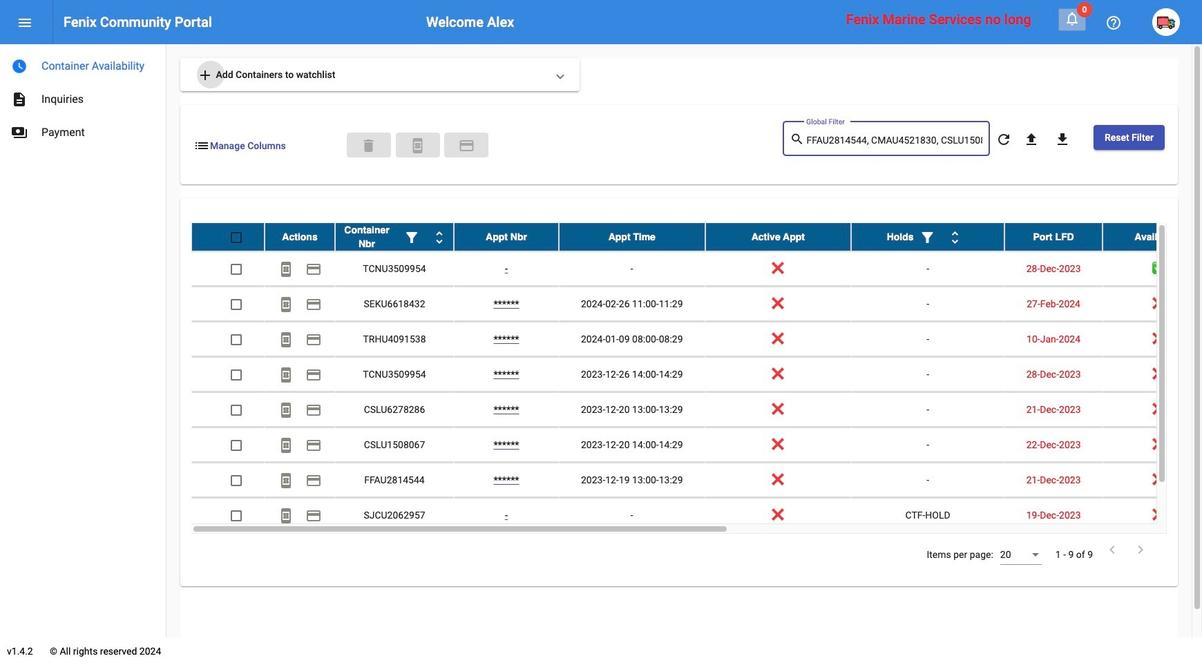 Task type: vqa. For each thing, say whether or not it's contained in the screenshot.
text box
no



Task type: locate. For each thing, give the bounding box(es) containing it.
no color image
[[1064, 10, 1081, 27], [1106, 15, 1122, 31], [11, 58, 28, 75], [197, 67, 214, 84], [11, 91, 28, 108], [790, 131, 807, 148], [996, 132, 1012, 148], [1055, 132, 1071, 148], [305, 261, 322, 278], [278, 297, 294, 313], [305, 297, 322, 313], [278, 402, 294, 419], [305, 402, 322, 419], [305, 438, 322, 454], [278, 473, 294, 490], [278, 508, 294, 525], [305, 508, 322, 525]]

row
[[191, 223, 1202, 252], [191, 252, 1202, 287], [191, 287, 1202, 322], [191, 322, 1202, 357], [191, 357, 1202, 393], [191, 393, 1202, 428], [191, 428, 1202, 463], [191, 463, 1202, 498], [191, 498, 1202, 534]]

navigation
[[0, 44, 166, 149]]

grid
[[191, 223, 1202, 534]]

Global Watchlist Filter field
[[807, 135, 983, 146]]

5 row from the top
[[191, 357, 1202, 393]]

2 column header from the left
[[335, 223, 454, 251]]

6 column header from the left
[[851, 223, 1005, 251]]

column header
[[265, 223, 335, 251], [335, 223, 454, 251], [454, 223, 559, 251], [559, 223, 705, 251], [705, 223, 851, 251], [851, 223, 1005, 251], [1005, 223, 1103, 251], [1103, 223, 1202, 251]]

no color image
[[17, 15, 33, 31], [11, 124, 28, 141], [1023, 132, 1040, 148], [194, 137, 210, 154], [409, 137, 426, 154], [459, 137, 475, 154], [404, 230, 420, 246], [431, 230, 448, 246], [920, 230, 936, 246], [947, 230, 964, 246], [278, 261, 294, 278], [278, 332, 294, 349], [305, 332, 322, 349], [278, 367, 294, 384], [305, 367, 322, 384], [278, 438, 294, 454], [305, 473, 322, 490], [1104, 542, 1121, 558], [1133, 542, 1149, 558]]

4 column header from the left
[[559, 223, 705, 251]]

2 row from the top
[[191, 252, 1202, 287]]



Task type: describe. For each thing, give the bounding box(es) containing it.
8 row from the top
[[191, 463, 1202, 498]]

3 column header from the left
[[454, 223, 559, 251]]

4 row from the top
[[191, 322, 1202, 357]]

8 column header from the left
[[1103, 223, 1202, 251]]

delete image
[[360, 137, 377, 154]]

6 row from the top
[[191, 393, 1202, 428]]

1 row from the top
[[191, 223, 1202, 252]]

7 row from the top
[[191, 428, 1202, 463]]

5 column header from the left
[[705, 223, 851, 251]]

7 column header from the left
[[1005, 223, 1103, 251]]

3 row from the top
[[191, 287, 1202, 322]]

1 column header from the left
[[265, 223, 335, 251]]

9 row from the top
[[191, 498, 1202, 534]]



